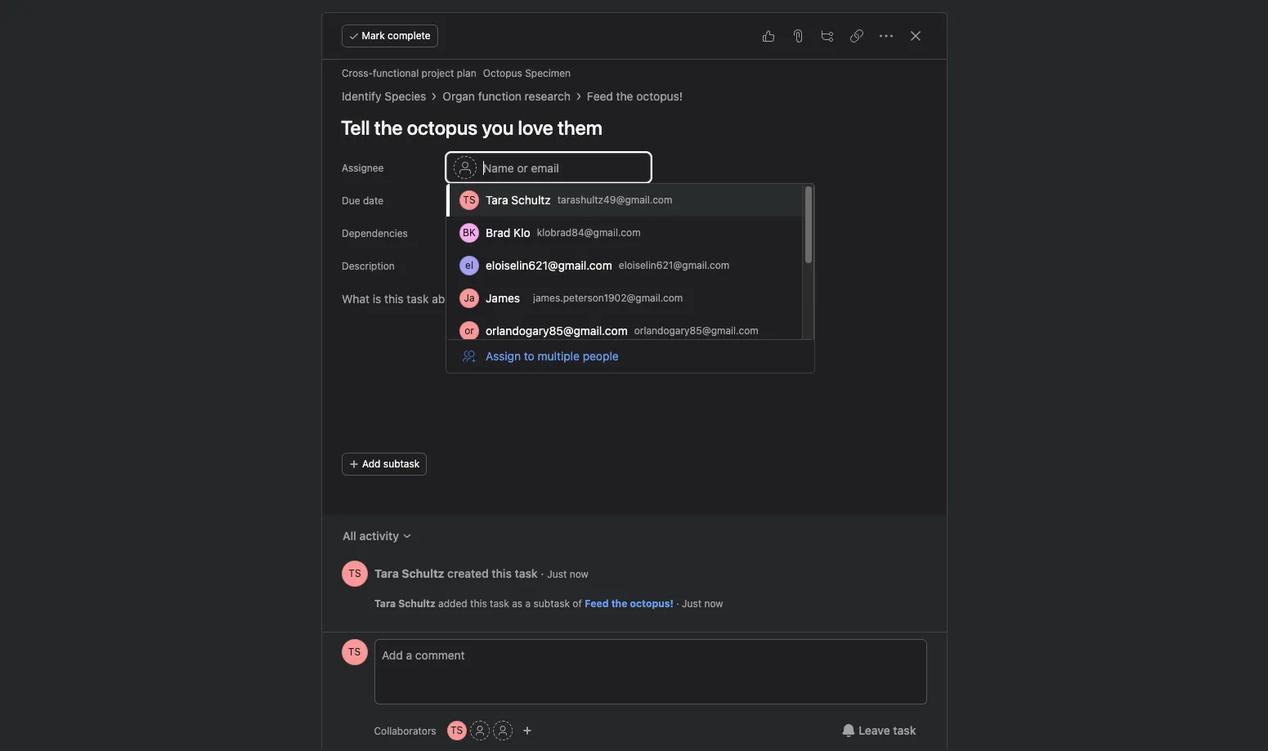 Task type: locate. For each thing, give the bounding box(es) containing it.
tara schultz option
[[447, 184, 802, 217]]

0 horizontal spatial just
[[547, 568, 567, 580]]

1 vertical spatial subtask
[[533, 598, 570, 610]]

all activity button
[[332, 522, 422, 551]]

1 vertical spatial task
[[490, 598, 509, 610]]

now
[[569, 568, 588, 580], [704, 598, 723, 610]]

main content
[[322, 60, 947, 632]]

1 horizontal spatial subtask
[[533, 598, 570, 610]]

tara for created
[[374, 566, 399, 580]]

add subtask image
[[821, 29, 834, 43]]

task up a
[[514, 566, 537, 580]]

1 vertical spatial just
[[682, 598, 701, 610]]

0 vertical spatial ·
[[540, 566, 544, 580]]

·
[[540, 566, 544, 580], [676, 598, 679, 610]]

leave task
[[859, 724, 916, 738]]

0 vertical spatial tara schultz link
[[374, 566, 444, 580]]

0 horizontal spatial task
[[490, 598, 509, 610]]

1 vertical spatial feed the octopus! link
[[584, 598, 673, 610]]

tara left added
[[374, 598, 395, 610]]

2 vertical spatial tara
[[374, 598, 395, 610]]

eloiselin621@gmail.com inside eloiselin621@gmail.com eloiselin621@gmail.com
[[619, 259, 730, 272]]

subtask right a
[[533, 598, 570, 610]]

function
[[478, 89, 521, 103]]

task right leave
[[893, 724, 916, 738]]

as
[[512, 598, 522, 610]]

feed
[[587, 89, 613, 103], [584, 598, 608, 610]]

feed right of
[[584, 598, 608, 610]]

feed the octopus! link right of
[[584, 598, 673, 610]]

1 vertical spatial ·
[[676, 598, 679, 610]]

assign
[[486, 349, 521, 363]]

el
[[465, 259, 473, 272]]

1 horizontal spatial orlandogary85@gmail.com
[[634, 325, 759, 337]]

just
[[547, 568, 567, 580], [682, 598, 701, 610]]

0 horizontal spatial orlandogary85@gmail.com
[[486, 324, 628, 338]]

the
[[616, 89, 633, 103], [611, 598, 627, 610]]

1 horizontal spatial task
[[514, 566, 537, 580]]

collaborators
[[374, 725, 436, 737]]

task for ·
[[514, 566, 537, 580]]

subtask
[[383, 458, 419, 470], [533, 598, 570, 610]]

1 horizontal spatial this
[[491, 566, 511, 580]]

tarashultz49@gmail.com
[[557, 194, 673, 206]]

0 vertical spatial add
[[453, 227, 472, 239]]

eloiselin621@gmail.com down brad klo klobrad84@gmail.com
[[486, 258, 612, 272]]

tara schultz link left added
[[374, 598, 435, 610]]

orlandogary85@gmail.com orlandogary85@gmail.com
[[486, 324, 759, 338]]

1 vertical spatial add
[[362, 458, 380, 470]]

tara
[[486, 193, 508, 207], [374, 566, 399, 580], [374, 598, 395, 610]]

0 horizontal spatial subtask
[[383, 458, 419, 470]]

tara down activity
[[374, 566, 399, 580]]

1 vertical spatial tara schultz link
[[374, 598, 435, 610]]

add dependencies
[[453, 227, 542, 239]]

eloiselin621@gmail.com up james.peterson1902@gmail.com
[[619, 259, 730, 272]]

schultz up added
[[401, 566, 444, 580]]

0 vertical spatial subtask
[[383, 458, 419, 470]]

tara inside option
[[486, 193, 508, 207]]

this
[[491, 566, 511, 580], [470, 598, 487, 610]]

task left as
[[490, 598, 509, 610]]

octopus specimen link
[[483, 67, 570, 79]]

this right created
[[491, 566, 511, 580]]

attachments: add a file to this task, tell the octopus you love them image
[[791, 29, 804, 43]]

eloiselin621@gmail.com
[[486, 258, 612, 272], [619, 259, 730, 272]]

0 vertical spatial tara
[[486, 193, 508, 207]]

0 vertical spatial just
[[547, 568, 567, 580]]

add or remove collaborators image
[[522, 726, 532, 736]]

ts button
[[341, 561, 368, 587], [341, 640, 368, 666], [447, 721, 467, 741]]

cross-functional project plan octopus specimen
[[341, 67, 570, 79]]

feed up tell the octopus you love them text field
[[587, 89, 613, 103]]

activity
[[359, 529, 399, 543]]

add
[[453, 227, 472, 239], [362, 458, 380, 470]]

octopus!
[[636, 89, 682, 103], [630, 598, 673, 610]]

this right added
[[470, 598, 487, 610]]

octopus! right of
[[630, 598, 673, 610]]

0 vertical spatial this
[[491, 566, 511, 580]]

tara schultz link down activity
[[374, 566, 444, 580]]

add up "el"
[[453, 227, 472, 239]]

this for added
[[470, 598, 487, 610]]

0 horizontal spatial add
[[362, 458, 380, 470]]

octopus! up tell the octopus you love them text field
[[636, 89, 682, 103]]

add inside "button"
[[362, 458, 380, 470]]

add up all activity
[[362, 458, 380, 470]]

list box
[[447, 184, 815, 479]]

schultz up klo at left
[[511, 193, 551, 207]]

james
[[486, 291, 520, 305]]

tara up add dependencies
[[486, 193, 508, 207]]

identify
[[341, 89, 381, 103]]

list box containing tara schultz
[[447, 184, 815, 479]]

2 vertical spatial schultz
[[398, 598, 435, 610]]

2 tara schultz link from the top
[[374, 598, 435, 610]]

klo
[[514, 226, 530, 240]]

1 horizontal spatial just
[[682, 598, 701, 610]]

0 vertical spatial feed
[[587, 89, 613, 103]]

complete
[[388, 29, 431, 42]]

the up tell the octopus you love them text field
[[616, 89, 633, 103]]

add for add subtask
[[362, 458, 380, 470]]

1 horizontal spatial add
[[453, 227, 472, 239]]

1 tara schultz link from the top
[[374, 566, 444, 580]]

1 vertical spatial this
[[470, 598, 487, 610]]

2 horizontal spatial task
[[893, 724, 916, 738]]

1 vertical spatial now
[[704, 598, 723, 610]]

dependencies
[[341, 227, 408, 240]]

schultz
[[511, 193, 551, 207], [401, 566, 444, 580], [398, 598, 435, 610]]

feed the octopus! link up tell the octopus you love them text field
[[587, 88, 682, 105]]

add inside button
[[453, 227, 472, 239]]

leave
[[859, 724, 890, 738]]

add for add dependencies
[[453, 227, 472, 239]]

schultz left added
[[398, 598, 435, 610]]

2 vertical spatial task
[[893, 724, 916, 738]]

0 vertical spatial task
[[514, 566, 537, 580]]

tara for added
[[374, 598, 395, 610]]

0 likes. click to like this task image
[[762, 29, 775, 43]]

ts inside tara schultz option
[[463, 194, 476, 206]]

all
[[342, 529, 356, 543]]

task
[[514, 566, 537, 580], [490, 598, 509, 610], [893, 724, 916, 738]]

0 horizontal spatial now
[[569, 568, 588, 580]]

0 vertical spatial schultz
[[511, 193, 551, 207]]

schultz inside tara schultz option
[[511, 193, 551, 207]]

orlandogary85@gmail.com
[[486, 324, 628, 338], [634, 325, 759, 337]]

1 horizontal spatial eloiselin621@gmail.com
[[619, 259, 730, 272]]

task for as
[[490, 598, 509, 610]]

add subtask button
[[341, 453, 427, 476]]

tell the octopus you love them dialog
[[322, 13, 947, 752]]

brad
[[486, 226, 511, 240]]

feed the octopus! link
[[587, 88, 682, 105], [584, 598, 673, 610]]

tara schultz link
[[374, 566, 444, 580], [374, 598, 435, 610]]

subtask up activity
[[383, 458, 419, 470]]

dependencies
[[475, 227, 542, 239]]

0 horizontal spatial eloiselin621@gmail.com
[[486, 258, 612, 272]]

assign to multiple people
[[486, 349, 619, 363]]

1 vertical spatial tara
[[374, 566, 399, 580]]

0 horizontal spatial this
[[470, 598, 487, 610]]

eloiselin621@gmail.com eloiselin621@gmail.com
[[486, 258, 730, 272]]

the right of
[[611, 598, 627, 610]]

0 vertical spatial now
[[569, 568, 588, 580]]

klobrad84@gmail.com
[[537, 227, 641, 239]]

1 vertical spatial schultz
[[401, 566, 444, 580]]

created
[[447, 566, 488, 580]]

due date
[[341, 195, 383, 207]]

ts
[[463, 194, 476, 206], [348, 568, 361, 580], [348, 646, 361, 658], [451, 725, 463, 737]]

0 vertical spatial feed the octopus! link
[[587, 88, 682, 105]]

schultz for tarashultz49@gmail.com
[[511, 193, 551, 207]]

just inside tara schultz created this task · just now
[[547, 568, 567, 580]]



Task type: vqa. For each thing, say whether or not it's contained in the screenshot.
'PR' row
no



Task type: describe. For each thing, give the bounding box(es) containing it.
now inside tara schultz created this task · just now
[[569, 568, 588, 580]]

specimen
[[525, 67, 570, 79]]

more actions for this task image
[[880, 29, 893, 43]]

leave task button
[[832, 716, 927, 746]]

octopus
[[483, 67, 522, 79]]

2 vertical spatial ts button
[[447, 721, 467, 741]]

tara schultz added this task as a subtask of feed the octopus! · just now
[[374, 598, 723, 610]]

tara schultz tarashultz49@gmail.com
[[486, 193, 673, 207]]

description
[[341, 260, 394, 272]]

tara schultz created this task · just now
[[374, 566, 588, 580]]

identify species link
[[341, 88, 426, 105]]

Name or email text field
[[446, 153, 651, 182]]

a
[[525, 598, 530, 610]]

0 horizontal spatial ·
[[540, 566, 544, 580]]

mark complete button
[[341, 25, 438, 47]]

people
[[583, 349, 619, 363]]

research
[[524, 89, 570, 103]]

0 vertical spatial the
[[616, 89, 633, 103]]

0 vertical spatial octopus!
[[636, 89, 682, 103]]

1 vertical spatial the
[[611, 598, 627, 610]]

organ
[[442, 89, 475, 103]]

main content containing identify species
[[322, 60, 947, 632]]

added
[[438, 598, 467, 610]]

add subtask
[[362, 458, 419, 470]]

project
[[421, 67, 454, 79]]

organ function research
[[442, 89, 570, 103]]

plan
[[457, 67, 476, 79]]

assignee
[[341, 162, 383, 174]]

add dependencies button
[[446, 222, 549, 245]]

mark
[[362, 29, 385, 42]]

collapse task pane image
[[909, 29, 922, 43]]

Task Name text field
[[330, 109, 927, 146]]

or
[[465, 325, 474, 337]]

subtask inside add subtask "button"
[[383, 458, 419, 470]]

this for created
[[491, 566, 511, 580]]

cross-
[[341, 67, 372, 79]]

all activity
[[342, 529, 399, 543]]

copy task link image
[[850, 29, 863, 43]]

date
[[363, 195, 383, 207]]

cross-functional project plan link
[[341, 67, 476, 79]]

identify species
[[341, 89, 426, 103]]

orlandogary85@gmail.com inside orlandogary85@gmail.com orlandogary85@gmail.com
[[634, 325, 759, 337]]

ja
[[464, 292, 475, 304]]

1 horizontal spatial now
[[704, 598, 723, 610]]

task inside button
[[893, 724, 916, 738]]

tara for tarashultz49@gmail.com
[[486, 193, 508, 207]]

feed the octopus!
[[587, 89, 682, 103]]

bk
[[463, 227, 476, 239]]

functional
[[372, 67, 418, 79]]

of
[[572, 598, 582, 610]]

schultz for added
[[398, 598, 435, 610]]

james.peterson1902@gmail.com
[[533, 292, 683, 304]]

multiple
[[538, 349, 580, 363]]

schultz for created
[[401, 566, 444, 580]]

organ function research link
[[442, 88, 570, 105]]

0 vertical spatial ts button
[[341, 561, 368, 587]]

1 vertical spatial feed
[[584, 598, 608, 610]]

1 vertical spatial ts button
[[341, 640, 368, 666]]

brad klo klobrad84@gmail.com
[[486, 226, 641, 240]]

1 horizontal spatial ·
[[676, 598, 679, 610]]

1 vertical spatial octopus!
[[630, 598, 673, 610]]

due
[[341, 195, 360, 207]]

to
[[524, 349, 535, 363]]

species
[[384, 89, 426, 103]]

mark complete
[[362, 29, 431, 42]]



